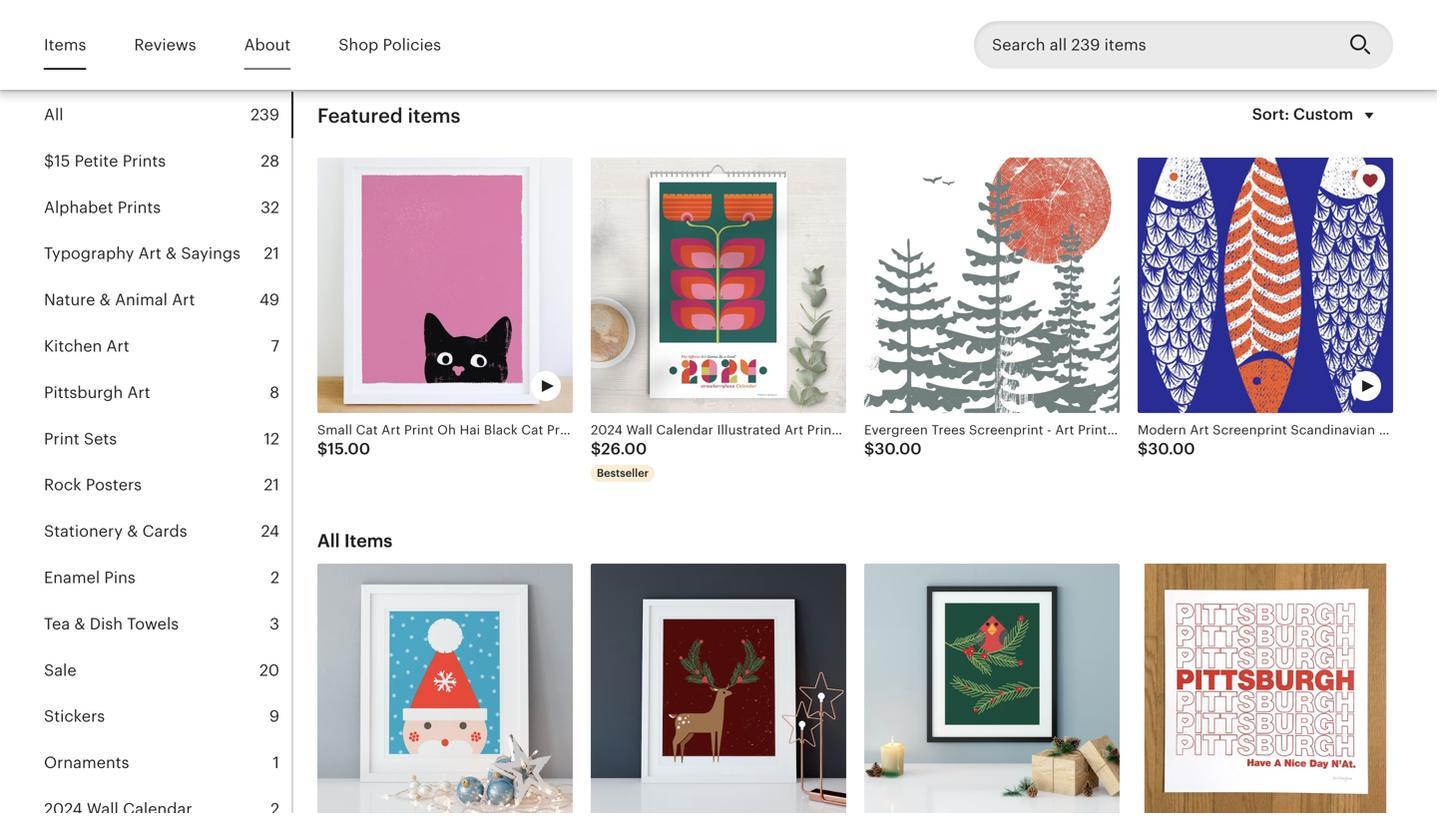 Task type: locate. For each thing, give the bounding box(es) containing it.
13 tab from the top
[[44, 648, 292, 694]]

animal
[[115, 291, 168, 309]]

pittsburgh art have a nice day n'at print pittsburghese yinzer yinz typography art wall decor image
[[1138, 564, 1394, 814]]

items
[[44, 36, 86, 54], [344, 531, 393, 551]]

tab containing kitchen art
[[44, 323, 292, 370]]

0 horizontal spatial items
[[44, 36, 86, 54]]

tab containing sale
[[44, 648, 292, 694]]

tab containing $15 petite prints
[[44, 138, 292, 185]]

policies
[[383, 36, 441, 54]]

0 vertical spatial items
[[44, 36, 86, 54]]

holly jolly cardinal bird art print - christmas and winter holiday art - wall art decor image
[[865, 564, 1120, 814]]

tab
[[44, 92, 292, 138], [44, 138, 292, 185], [44, 185, 292, 231], [44, 231, 292, 277], [44, 277, 292, 323], [44, 323, 292, 370], [44, 370, 292, 416], [44, 416, 292, 462], [44, 462, 292, 509], [44, 509, 292, 555], [44, 555, 292, 601], [44, 601, 292, 648], [44, 648, 292, 694], [44, 694, 292, 740], [44, 740, 292, 787], [44, 787, 292, 814]]

$ 15.00
[[317, 440, 370, 458]]

all
[[44, 106, 63, 124], [317, 531, 340, 551]]

&
[[166, 245, 177, 263], [99, 291, 111, 309], [127, 523, 138, 541], [74, 615, 85, 633]]

art right kitchen
[[106, 337, 129, 355]]

reviews link
[[134, 22, 196, 68]]

8 tab from the top
[[44, 416, 292, 462]]

0 horizontal spatial all
[[44, 106, 63, 124]]

alphabet
[[44, 198, 113, 216]]

$ 30.00
[[865, 440, 922, 458], [1138, 440, 1196, 458]]

art right animal
[[172, 291, 195, 309]]

tab containing enamel pins
[[44, 555, 292, 601]]

tab containing nature & animal art
[[44, 277, 292, 323]]

4 tab from the top
[[44, 231, 292, 277]]

1 tab from the top
[[44, 92, 292, 138]]

6 tab from the top
[[44, 323, 292, 370]]

1 21 from the top
[[264, 245, 280, 263]]

tab containing print sets
[[44, 416, 292, 462]]

30.00
[[875, 440, 922, 458], [1148, 440, 1196, 458]]

5 tab from the top
[[44, 277, 292, 323]]

49
[[259, 291, 280, 309]]

1 horizontal spatial all
[[317, 531, 340, 551]]

15 tab from the top
[[44, 740, 292, 787]]

1 horizontal spatial 30.00
[[1148, 440, 1196, 458]]

art up animal
[[138, 245, 161, 263]]

0 horizontal spatial $ 30.00
[[865, 440, 922, 458]]

art
[[138, 245, 161, 263], [172, 291, 195, 309], [106, 337, 129, 355], [127, 384, 150, 402]]

featured
[[317, 104, 403, 127]]

rock
[[44, 476, 81, 494]]

art for typography
[[138, 245, 161, 263]]

12 tab from the top
[[44, 601, 292, 648]]

modern art screenprint scandinavian style  - 3 fish art print - indigo wall art - silkscreen modern print coastal kitchen art - three fish image
[[1138, 158, 1394, 413]]

all inside sections tab list
[[44, 106, 63, 124]]

21 down 32
[[264, 245, 280, 263]]

all up $15
[[44, 106, 63, 124]]

sort:
[[1253, 106, 1290, 124]]

& for dish
[[74, 615, 85, 633]]

2 21 from the top
[[264, 476, 280, 494]]

2 $ from the left
[[591, 440, 601, 458]]

Search all 239 items text field
[[974, 21, 1334, 69]]

art right pittsburgh
[[127, 384, 150, 402]]

sort: custom button
[[1241, 92, 1394, 140]]

1 horizontal spatial $ 30.00
[[1138, 440, 1196, 458]]

ornaments
[[44, 754, 129, 772]]

enamel
[[44, 569, 100, 587]]

0 vertical spatial all
[[44, 106, 63, 124]]

tab containing all
[[44, 92, 292, 138]]

enamel pins
[[44, 569, 136, 587]]

all right 24
[[317, 531, 340, 551]]

snowy santa christmas art print and wall decor holiday wall art image
[[317, 564, 573, 814]]

& left sayings
[[166, 245, 177, 263]]

& left cards
[[127, 523, 138, 541]]

1 vertical spatial items
[[344, 531, 393, 551]]

2024 wall calendar illustrated art print botanical wall art nature birds and flowers retro style art calendar graphic design image
[[591, 158, 847, 413]]

bestseller
[[597, 467, 649, 480]]

prints right petite at the top of the page
[[122, 152, 166, 170]]

prints
[[122, 152, 166, 170], [117, 198, 161, 216]]

239
[[251, 106, 280, 124]]

1
[[273, 754, 280, 772]]

21 down 12
[[264, 476, 280, 494]]

tab containing stationery & cards
[[44, 509, 292, 555]]

sort: custom
[[1253, 106, 1354, 124]]

petite
[[74, 152, 118, 170]]

$ 26.00 bestseller
[[591, 440, 649, 480]]

small cat art print oh hai black cat print kitty wall art nursery print home office art wall decor image
[[317, 158, 573, 413]]

& right nature
[[99, 291, 111, 309]]

typography art & sayings
[[44, 245, 241, 263]]

$
[[317, 440, 328, 458], [591, 440, 601, 458], [865, 440, 875, 458], [1138, 440, 1148, 458]]

stationery
[[44, 523, 123, 541]]

about link
[[244, 22, 291, 68]]

20
[[259, 662, 280, 680]]

1 30.00 from the left
[[875, 440, 922, 458]]

3
[[270, 615, 280, 633]]

9 tab from the top
[[44, 462, 292, 509]]

all for all
[[44, 106, 63, 124]]

3 $ from the left
[[865, 440, 875, 458]]

sale
[[44, 662, 76, 680]]

0 vertical spatial 21
[[264, 245, 280, 263]]

2 tab from the top
[[44, 138, 292, 185]]

28
[[261, 152, 280, 170]]

4 $ from the left
[[1138, 440, 1148, 458]]

7 tab from the top
[[44, 370, 292, 416]]

0 horizontal spatial 30.00
[[875, 440, 922, 458]]

10 tab from the top
[[44, 509, 292, 555]]

& right tea
[[74, 615, 85, 633]]

shop policies link
[[339, 22, 441, 68]]

21
[[264, 245, 280, 263], [264, 476, 280, 494]]

prints up "typography art & sayings"
[[117, 198, 161, 216]]

12
[[264, 430, 280, 448]]

shop policies
[[339, 36, 441, 54]]

32
[[261, 198, 280, 216]]

3 tab from the top
[[44, 185, 292, 231]]

about
[[244, 36, 291, 54]]

2 $ 30.00 from the left
[[1138, 440, 1196, 458]]

2
[[270, 569, 280, 587]]

1 vertical spatial 21
[[264, 476, 280, 494]]

1 vertical spatial all
[[317, 531, 340, 551]]

art for kitchen
[[106, 337, 129, 355]]

11 tab from the top
[[44, 555, 292, 601]]

14 tab from the top
[[44, 694, 292, 740]]

stationery & cards
[[44, 523, 187, 541]]

print
[[44, 430, 79, 448]]



Task type: describe. For each thing, give the bounding box(es) containing it.
2 30.00 from the left
[[1148, 440, 1196, 458]]

items link
[[44, 22, 86, 68]]

tab containing typography art & sayings
[[44, 231, 292, 277]]

& for cards
[[127, 523, 138, 541]]

21 for rock posters
[[264, 476, 280, 494]]

tab containing ornaments
[[44, 740, 292, 787]]

1 $ from the left
[[317, 440, 328, 458]]

$15 petite prints
[[44, 152, 166, 170]]

kitchen
[[44, 337, 102, 355]]

sayings
[[181, 245, 241, 263]]

$15
[[44, 152, 70, 170]]

featured items
[[317, 104, 461, 127]]

reviews
[[134, 36, 196, 54]]

sets
[[84, 430, 117, 448]]

snowy christmas reindeer art print holly jolly deer art print - christmas and winter holiday art - wall art decor image
[[591, 564, 847, 814]]

tab containing tea & dish towels
[[44, 601, 292, 648]]

cards
[[142, 523, 187, 541]]

1 $ 30.00 from the left
[[865, 440, 922, 458]]

nature
[[44, 291, 95, 309]]

26.00
[[601, 440, 647, 458]]

dish
[[90, 615, 123, 633]]

kitchen art
[[44, 337, 129, 355]]

tab containing stickers
[[44, 694, 292, 740]]

tea & dish towels
[[44, 615, 179, 633]]

16 tab from the top
[[44, 787, 292, 814]]

& for animal
[[99, 291, 111, 309]]

tab containing alphabet prints
[[44, 185, 292, 231]]

1 horizontal spatial items
[[344, 531, 393, 551]]

15.00
[[328, 440, 370, 458]]

1 vertical spatial prints
[[117, 198, 161, 216]]

shop
[[339, 36, 379, 54]]

pittsburgh art
[[44, 384, 150, 402]]

nature & animal art
[[44, 291, 195, 309]]

all items
[[317, 531, 393, 551]]

alphabet prints
[[44, 198, 161, 216]]

art for pittsburgh
[[127, 384, 150, 402]]

evergreen trees screenprint - art print silkscreen - red sun northwest forest poster woodland art print image
[[865, 158, 1120, 413]]

posters
[[86, 476, 142, 494]]

21 for typography art & sayings
[[264, 245, 280, 263]]

tab containing pittsburgh art
[[44, 370, 292, 416]]

$ inside $ 26.00 bestseller
[[591, 440, 601, 458]]

typography
[[44, 245, 134, 263]]

tea
[[44, 615, 70, 633]]

pittsburgh
[[44, 384, 123, 402]]

rock posters
[[44, 476, 142, 494]]

7
[[271, 337, 280, 355]]

24
[[261, 523, 280, 541]]

sections tab list
[[44, 92, 294, 814]]

8
[[270, 384, 280, 402]]

9
[[269, 708, 280, 726]]

towels
[[127, 615, 179, 633]]

items
[[408, 104, 461, 127]]

stickers
[[44, 708, 105, 726]]

tab containing rock posters
[[44, 462, 292, 509]]

custom
[[1294, 106, 1354, 124]]

pins
[[104, 569, 136, 587]]

0 vertical spatial prints
[[122, 152, 166, 170]]

all for all items
[[317, 531, 340, 551]]

print sets
[[44, 430, 117, 448]]



Task type: vqa. For each thing, say whether or not it's contained in the screenshot.
'About'
yes



